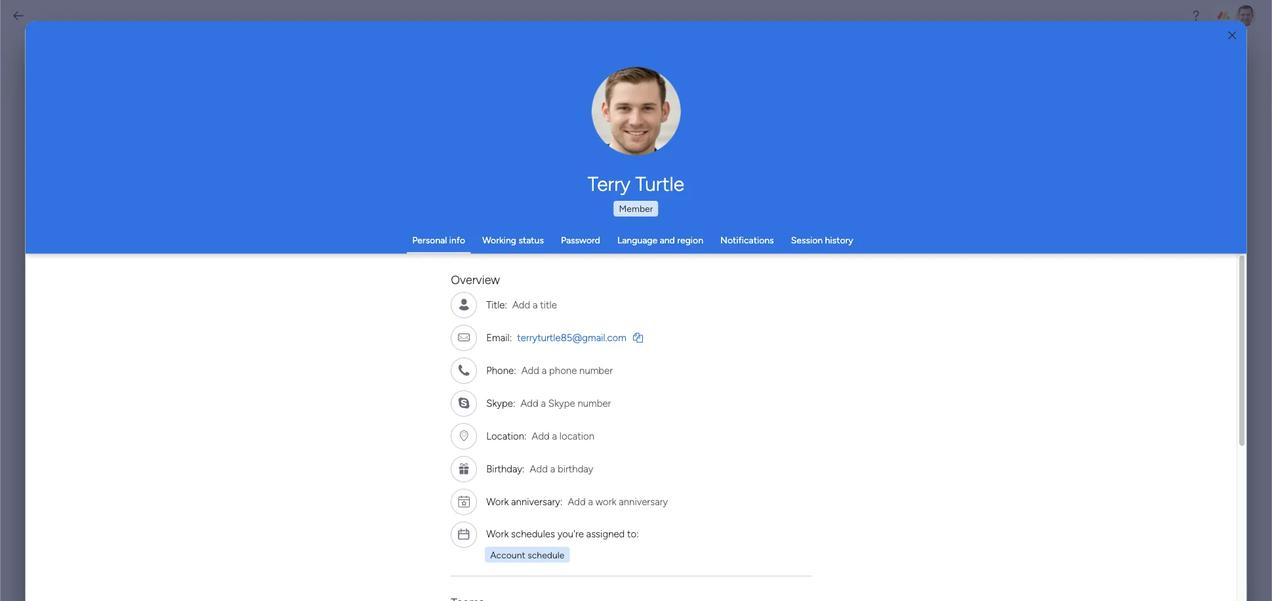 Task type: locate. For each thing, give the bounding box(es) containing it.
a right be
[[561, 122, 567, 133]]

this section requires admin privileges.
[[445, 82, 828, 109]]

add right title:
[[513, 299, 530, 311]]

personal
[[413, 235, 447, 246]]

0 horizontal spatial to
[[537, 122, 546, 133]]

1 work from the top
[[486, 496, 509, 507]]

email:
[[486, 332, 512, 343]]

working
[[483, 235, 517, 246]]

0 vertical spatial number
[[580, 364, 613, 376]]

to
[[537, 122, 546, 133], [692, 122, 701, 133]]

change profile picture button
[[592, 67, 681, 156]]

a for skype
[[541, 397, 546, 409]]

2 to from the left
[[692, 122, 701, 133]]

add right phone: at the bottom of page
[[522, 364, 540, 376]]

1 horizontal spatial the
[[619, 122, 633, 133]]

phone: add a phone number
[[486, 364, 613, 376]]

1 to from the left
[[537, 122, 546, 133]]

birthday: add a birthday
[[486, 463, 594, 475]]

password link
[[561, 235, 601, 246]]

team
[[665, 122, 690, 133]]

a left birthday
[[550, 463, 555, 475]]

birthday:
[[486, 463, 525, 475]]

title:
[[486, 299, 507, 311]]

to up for
[[692, 122, 701, 133]]

skype: add a skype number
[[486, 397, 611, 409]]

number right phone
[[580, 364, 613, 376]]

you left need in the top of the page
[[495, 122, 512, 133]]

work up account at left bottom
[[486, 528, 509, 540]]

work
[[486, 496, 509, 507], [486, 528, 509, 540]]

work down birthday:
[[486, 496, 509, 507]]

language and region link
[[618, 235, 704, 246]]

terry
[[588, 172, 631, 196]]

a left the location
[[552, 430, 557, 442]]

a
[[561, 122, 567, 133], [533, 299, 538, 311], [542, 364, 547, 376], [541, 397, 546, 409], [552, 430, 557, 442], [550, 463, 555, 475], [588, 496, 593, 507]]

a left phone
[[542, 364, 547, 376]]

add down the location: add a location
[[530, 463, 548, 475]]

add for add a phone number
[[522, 364, 540, 376]]

you down be
[[540, 137, 556, 148]]

work for work anniversary: add a work anniversary
[[486, 496, 509, 507]]

add left the "work"
[[568, 496, 586, 507]]

you
[[495, 122, 512, 133], [540, 137, 556, 148]]

number right skype at left
[[578, 397, 611, 409]]

access:
[[701, 137, 733, 148]]

terryturtle85@gmail.com
[[517, 332, 627, 343]]

following
[[610, 137, 649, 148]]

0 vertical spatial you
[[495, 122, 512, 133]]

a left title
[[533, 299, 538, 311]]

you're
[[558, 528, 584, 540]]

privileges.
[[728, 82, 828, 109]]

a for title
[[533, 299, 538, 311]]

language
[[618, 235, 658, 246]]

status
[[519, 235, 544, 246]]

anniversary
[[619, 496, 668, 507]]

1 vertical spatial the
[[594, 137, 608, 148]]

copied! image
[[633, 332, 643, 342]]

account schedule
[[490, 549, 565, 560]]

terry turtle image
[[1236, 5, 1257, 26]]

work schedules you're assigned to:
[[486, 528, 639, 540]]

to left be
[[537, 122, 546, 133]]

change
[[609, 118, 638, 129]]

skype
[[549, 397, 575, 409]]

title
[[540, 299, 557, 311]]

can
[[559, 137, 574, 148]]

0 horizontal spatial the
[[594, 137, 608, 148]]

the right ask
[[594, 137, 608, 148]]

anniversary:
[[511, 496, 563, 507]]

0 vertical spatial the
[[619, 122, 633, 133]]

add up birthday: add a birthday
[[532, 430, 550, 442]]

a left skype at left
[[541, 397, 546, 409]]

turtle
[[636, 172, 685, 196]]

0 horizontal spatial you
[[495, 122, 512, 133]]

2 work from the top
[[486, 528, 509, 540]]

this
[[445, 82, 488, 109]]

admin
[[635, 122, 663, 133]]

personal info link
[[413, 235, 466, 246]]

add right skype:
[[521, 397, 539, 409]]

add for add a skype number
[[521, 397, 539, 409]]

the
[[619, 122, 633, 133], [594, 137, 608, 148]]

info
[[450, 235, 466, 246]]

number for phone: add a phone number
[[580, 364, 613, 376]]

1 vertical spatial number
[[578, 397, 611, 409]]

admins
[[652, 137, 684, 148]]

0 vertical spatial work
[[486, 496, 509, 507]]

1 horizontal spatial to
[[692, 122, 701, 133]]

1 vertical spatial work
[[486, 528, 509, 540]]

a for location
[[552, 430, 557, 442]]

the right of
[[619, 122, 633, 133]]

number
[[580, 364, 613, 376], [578, 397, 611, 409]]

terry turtle button
[[456, 172, 817, 196]]

add
[[513, 299, 530, 311], [522, 364, 540, 376], [521, 397, 539, 409], [532, 430, 550, 442], [530, 463, 548, 475], [568, 496, 586, 507]]

1 horizontal spatial you
[[540, 137, 556, 148]]

region
[[678, 235, 704, 246]]

add for add a title
[[513, 299, 530, 311]]



Task type: vqa. For each thing, say whether or not it's contained in the screenshot.
Update feed (Inbox)
no



Task type: describe. For each thing, give the bounding box(es) containing it.
back to workspace image
[[12, 9, 25, 22]]

a for birthday
[[550, 463, 555, 475]]

help image
[[1190, 9, 1203, 22]]

location
[[560, 430, 595, 442]]

phone:
[[486, 364, 516, 376]]

notifications link
[[721, 235, 774, 246]]

need
[[514, 122, 535, 133]]

schedules
[[511, 528, 555, 540]]

notifications
[[721, 235, 774, 246]]

language and region
[[618, 235, 704, 246]]

work anniversary: add a work anniversary
[[486, 496, 668, 507]]

location:
[[486, 430, 527, 442]]

skype:
[[486, 397, 516, 409]]

session history link
[[791, 235, 854, 246]]

1 vertical spatial you
[[540, 137, 556, 148]]

session
[[791, 235, 823, 246]]

to:
[[627, 528, 639, 540]]

member
[[569, 122, 605, 133]]

close image
[[1229, 31, 1237, 40]]

work
[[596, 496, 617, 507]]

be
[[548, 122, 559, 133]]

title: add a title
[[486, 299, 557, 311]]

personal info
[[413, 235, 466, 246]]

you need to be a member of the admin team to access this page. you can ask the following admins for access:
[[495, 122, 778, 148]]

of
[[608, 122, 617, 133]]

profile
[[641, 118, 665, 129]]

add for add a location
[[532, 430, 550, 442]]

working status
[[483, 235, 544, 246]]

admin
[[659, 82, 722, 109]]

working status link
[[483, 235, 544, 246]]

ask
[[577, 137, 592, 148]]

requires
[[572, 82, 653, 109]]

add for add a birthday
[[530, 463, 548, 475]]

birthday
[[558, 463, 594, 475]]

overview
[[451, 273, 500, 287]]

location: add a location
[[486, 430, 595, 442]]

account
[[490, 549, 526, 560]]

change profile picture
[[609, 118, 665, 140]]

a for phone
[[542, 364, 547, 376]]

for
[[686, 137, 698, 148]]

session history
[[791, 235, 854, 246]]

account schedule button
[[485, 547, 570, 562]]

password
[[561, 235, 601, 246]]

section
[[493, 82, 567, 109]]

picture
[[623, 129, 650, 140]]

this
[[736, 122, 752, 133]]

a inside you need to be a member of the admin team to access this page. you can ask the following admins for access:
[[561, 122, 567, 133]]

and
[[660, 235, 675, 246]]

schedule
[[528, 549, 565, 560]]

member
[[619, 203, 654, 214]]

a left the "work"
[[588, 496, 593, 507]]

history
[[826, 235, 854, 246]]

assigned
[[586, 528, 625, 540]]

page.
[[754, 122, 778, 133]]

access
[[703, 122, 734, 133]]

number for skype: add a skype number
[[578, 397, 611, 409]]

work for work schedules you're assigned to:
[[486, 528, 509, 540]]

terry turtle
[[588, 172, 685, 196]]

phone
[[549, 364, 577, 376]]



